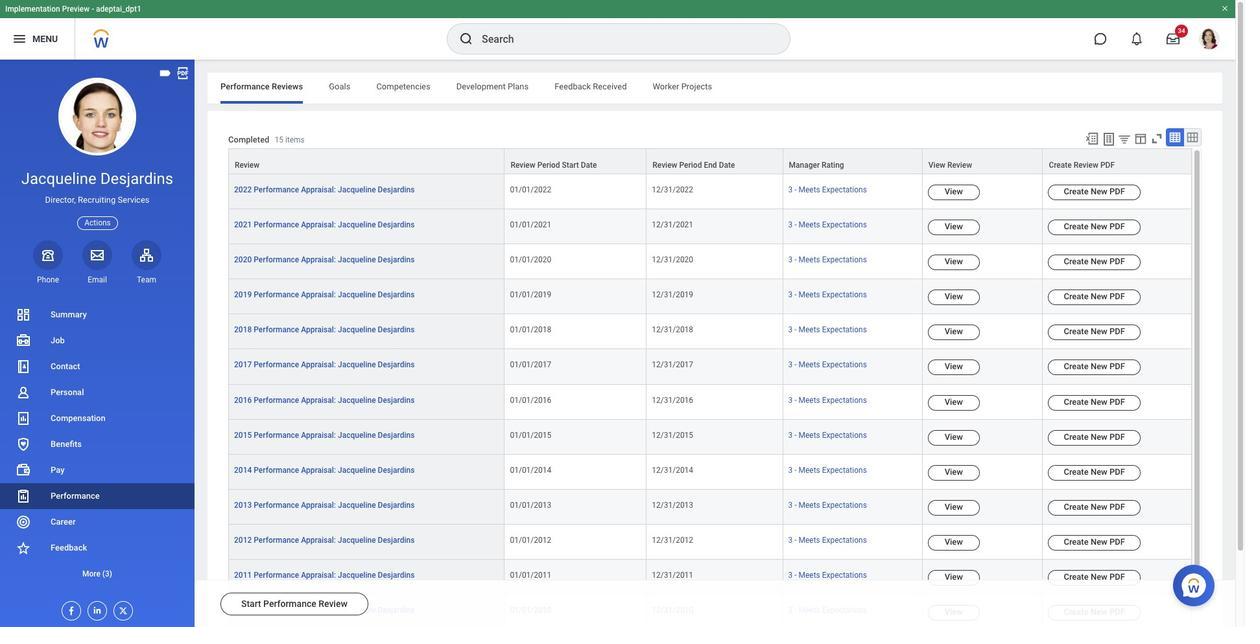 Task type: vqa. For each thing, say whether or not it's contained in the screenshot.
SUMMARY
yes



Task type: describe. For each thing, give the bounding box(es) containing it.
3 - meets expectations link for 12/31/2012
[[788, 536, 867, 545]]

2016
[[234, 396, 252, 405]]

3 new from the top
[[1091, 257, 1107, 267]]

performance for 2013
[[254, 501, 299, 510]]

01/01/2011
[[510, 571, 551, 580]]

5 new from the top
[[1091, 327, 1107, 337]]

pay link
[[0, 458, 195, 484]]

performance for 2012
[[254, 536, 299, 545]]

jacqueline for 2021 performance appraisal: jacqueline desjardins
[[338, 221, 376, 230]]

menu banner
[[0, 0, 1235, 60]]

12/31/2019
[[652, 291, 693, 300]]

13 row from the top
[[228, 560, 1192, 595]]

10 create new pdf button from the top
[[1048, 500, 1141, 516]]

2020
[[234, 256, 252, 265]]

2011
[[234, 571, 252, 580]]

2 create new pdf button from the top
[[1048, 220, 1141, 235]]

desjardins for 2018 performance appraisal: jacqueline desjardins
[[378, 326, 415, 335]]

6 new from the top
[[1091, 362, 1107, 372]]

11 create new pdf from the top
[[1064, 537, 1125, 547]]

3 - meets expectations link for 12/31/2017
[[788, 361, 867, 370]]

3 for 12/31/2021
[[788, 221, 793, 230]]

manager
[[789, 161, 820, 170]]

notifications large image
[[1130, 32, 1143, 45]]

3 create new pdf button from the top
[[1048, 255, 1141, 271]]

4 create new pdf from the top
[[1064, 292, 1125, 302]]

personal link
[[0, 380, 195, 406]]

more (3) button
[[0, 567, 195, 582]]

12/31/2021
[[652, 221, 693, 230]]

tab list containing performance reviews
[[208, 73, 1222, 104]]

3 - meets expectations link for 12/31/2020
[[788, 256, 867, 265]]

recruiting
[[78, 195, 116, 205]]

manager rating
[[789, 161, 844, 170]]

desjardins for 2019 performance appraisal: jacqueline desjardins
[[378, 291, 415, 300]]

jacqueline for 2017 performance appraisal: jacqueline desjardins
[[338, 361, 376, 370]]

2013 performance appraisal: jacqueline desjardins
[[234, 501, 415, 510]]

9 view button from the top
[[928, 465, 980, 481]]

menu button
[[0, 18, 75, 60]]

6 view button from the top
[[928, 360, 980, 376]]

more (3)
[[82, 570, 112, 579]]

8 create new pdf from the top
[[1064, 432, 1125, 442]]

more
[[82, 570, 100, 579]]

1 view button from the top
[[928, 185, 980, 200]]

13 create new pdf from the top
[[1064, 608, 1125, 617]]

desjardins for 2013 performance appraisal: jacqueline desjardins
[[378, 501, 415, 510]]

2010
[[234, 606, 252, 615]]

create for 12th create new pdf button from the bottom
[[1064, 222, 1089, 232]]

12 row from the top
[[228, 525, 1192, 560]]

7 create new pdf from the top
[[1064, 397, 1125, 407]]

01/01/2022
[[510, 186, 551, 195]]

meets for 12/31/2015
[[799, 431, 820, 440]]

3 - meets expectations link for 12/31/2022
[[788, 186, 867, 195]]

4 create new pdf button from the top
[[1048, 290, 1141, 306]]

jacqueline for 2010 performance appraisal: jacqueline desjardins
[[338, 606, 376, 615]]

appraisal: for 2019
[[301, 291, 336, 300]]

menu
[[32, 33, 58, 44]]

navigation pane region
[[0, 60, 195, 628]]

- for 12/31/2021
[[794, 221, 797, 230]]

adeptai_dpt1
[[96, 5, 141, 14]]

phone image
[[39, 248, 57, 263]]

3 - meets expectations for 12/31/2018
[[788, 326, 867, 335]]

create for ninth create new pdf button
[[1064, 467, 1089, 477]]

review inside button
[[319, 599, 347, 610]]

5 view button from the top
[[928, 325, 980, 341]]

2012
[[234, 536, 252, 545]]

2020 performance appraisal: jacqueline desjardins
[[234, 256, 415, 265]]

10 create new pdf from the top
[[1064, 502, 1125, 512]]

jacqueline for 2019 performance appraisal: jacqueline desjardins
[[338, 291, 376, 300]]

implementation
[[5, 5, 60, 14]]

period for start
[[537, 161, 560, 170]]

actions
[[84, 218, 111, 227]]

12/31/2017
[[652, 361, 693, 370]]

4 row from the top
[[228, 245, 1192, 280]]

10 view button from the top
[[928, 500, 980, 516]]

3 - meets expectations link for 12/31/2015
[[788, 431, 867, 440]]

2021 performance appraisal: jacqueline desjardins link
[[234, 221, 415, 230]]

reviews
[[272, 82, 303, 91]]

6 create new pdf from the top
[[1064, 362, 1125, 372]]

10 row from the top
[[228, 455, 1192, 490]]

services
[[118, 195, 149, 205]]

1 new from the top
[[1091, 187, 1107, 197]]

12/31/2013
[[652, 501, 693, 510]]

12/31/2020
[[652, 256, 693, 265]]

2 new from the top
[[1091, 222, 1107, 232]]

performance for 2019
[[254, 291, 299, 300]]

6 create new pdf button from the top
[[1048, 360, 1141, 376]]

8 row from the top
[[228, 385, 1192, 420]]

12/31/2022
[[652, 186, 693, 195]]

- for 12/31/2011
[[794, 571, 797, 580]]

job image
[[16, 333, 31, 349]]

x image
[[114, 602, 128, 617]]

2015 performance appraisal: jacqueline desjardins
[[234, 431, 415, 440]]

7 new from the top
[[1091, 397, 1107, 407]]

feedback link
[[0, 536, 195, 562]]

date for review period end date
[[719, 161, 735, 170]]

feedback image
[[16, 541, 31, 556]]

fullscreen image
[[1150, 132, 1164, 146]]

9 create new pdf button from the top
[[1048, 465, 1141, 481]]

meets for 12/31/2021
[[799, 221, 820, 230]]

start inside button
[[241, 599, 261, 610]]

2010 performance appraisal: jacqueline desjardins link
[[234, 606, 415, 615]]

review inside popup button
[[1074, 161, 1098, 170]]

desjardins for 2020 performance appraisal: jacqueline desjardins
[[378, 256, 415, 265]]

3 - meets expectations for 12/31/2022
[[788, 186, 867, 195]]

14 row from the top
[[228, 595, 1192, 628]]

meets for 12/31/2014
[[799, 466, 820, 475]]

- for 12/31/2018
[[794, 326, 797, 335]]

2018 performance appraisal: jacqueline desjardins
[[234, 326, 415, 335]]

appraisal: for 2018
[[301, 326, 336, 335]]

3 - meets expectations link for 12/31/2018
[[788, 326, 867, 335]]

meets for 12/31/2012
[[799, 536, 820, 545]]

12 view button from the top
[[928, 571, 980, 586]]

3 create new pdf from the top
[[1064, 257, 1125, 267]]

manager rating button
[[783, 149, 922, 174]]

2013
[[234, 501, 252, 510]]

7 view button from the top
[[928, 395, 980, 411]]

appraisal: for 2015
[[301, 431, 336, 440]]

view printable version (pdf) image
[[176, 66, 190, 80]]

12 new from the top
[[1091, 573, 1107, 582]]

email button
[[82, 240, 112, 285]]

export to worksheets image
[[1101, 132, 1117, 147]]

3 for 12/31/2015
[[788, 431, 793, 440]]

2019 performance appraisal: jacqueline desjardins link
[[234, 291, 415, 300]]

9 row from the top
[[228, 420, 1192, 455]]

2018
[[234, 326, 252, 335]]

3 for 12/31/2011
[[788, 571, 793, 580]]

5 row from the top
[[228, 280, 1192, 315]]

performance inside navigation pane region
[[51, 492, 100, 501]]

start performance review
[[241, 599, 347, 610]]

01/01/2014
[[510, 466, 551, 475]]

2016 performance appraisal: jacqueline desjardins link
[[234, 396, 415, 405]]

plans
[[508, 82, 529, 91]]

email jacqueline desjardins element
[[82, 275, 112, 285]]

performance link
[[0, 484, 195, 510]]

13 new from the top
[[1091, 608, 1107, 617]]

- inside menu banner
[[92, 5, 94, 14]]

goals
[[329, 82, 350, 91]]

2017 performance appraisal: jacqueline desjardins link
[[234, 361, 415, 370]]

rating
[[822, 161, 844, 170]]

jacqueline for 2018 performance appraisal: jacqueline desjardins
[[338, 326, 376, 335]]

01/01/2013
[[510, 501, 551, 510]]

3 row from the top
[[228, 210, 1192, 245]]

director, recruiting services
[[45, 195, 149, 205]]

01/01/2015
[[510, 431, 551, 440]]

jacqueline for 2012 performance appraisal: jacqueline desjardins
[[338, 536, 376, 545]]

select to filter grid data image
[[1117, 132, 1132, 146]]

performance inside tab list
[[220, 82, 270, 91]]

view for 5th view button from the top of the page
[[945, 327, 963, 337]]

table image
[[1168, 131, 1181, 144]]

view for 9th view button from the top of the page
[[945, 467, 963, 477]]

career link
[[0, 510, 195, 536]]

2014
[[234, 466, 252, 475]]

view review button
[[923, 149, 1042, 174]]

items
[[285, 136, 305, 145]]

01/01/2017
[[510, 361, 551, 370]]

5 create new pdf from the top
[[1064, 327, 1125, 337]]

performance for start
[[263, 599, 316, 610]]

career image
[[16, 515, 31, 530]]

- for 12/31/2019
[[794, 291, 797, 300]]

view review
[[928, 161, 972, 170]]

2015
[[234, 431, 252, 440]]

feedback for feedback received
[[555, 82, 591, 91]]

jacqueline for 2016 performance appraisal: jacqueline desjardins
[[338, 396, 376, 405]]

feedback received
[[555, 82, 627, 91]]

create for 8th create new pdf button from the bottom
[[1064, 362, 1089, 372]]

12/31/2012
[[652, 536, 693, 545]]

3 for 12/31/2013
[[788, 501, 793, 510]]

pdf inside popup button
[[1100, 161, 1115, 170]]

01/01/2020
[[510, 256, 551, 265]]

3 - meets expectations for 12/31/2011
[[788, 571, 867, 580]]

start inside popup button
[[562, 161, 579, 170]]

email
[[88, 275, 107, 285]]

jacqueline inside navigation pane region
[[21, 170, 96, 188]]

desjardins for 2022 performance appraisal: jacqueline desjardins
[[378, 186, 415, 195]]

competencies
[[376, 82, 430, 91]]

personal
[[51, 388, 84, 397]]

start performance review button
[[220, 593, 368, 616]]

performance for 2020
[[254, 256, 299, 265]]

summary
[[51, 310, 87, 320]]

view for 1st view button
[[945, 187, 963, 197]]

performance for 2011
[[254, 571, 299, 580]]

12 create new pdf from the top
[[1064, 573, 1125, 582]]

2011 performance appraisal: jacqueline desjardins link
[[234, 571, 415, 580]]

team jacqueline desjardins element
[[132, 275, 161, 285]]

12/31/2018
[[652, 326, 693, 335]]

2016 performance appraisal: jacqueline desjardins
[[234, 396, 415, 405]]

9 create new pdf from the top
[[1064, 467, 1125, 477]]

create for 6th create new pdf button from the bottom
[[1064, 432, 1089, 442]]

summary image
[[16, 307, 31, 323]]

3 - meets expectations for 12/31/2016
[[788, 396, 867, 405]]

2012 performance appraisal: jacqueline desjardins link
[[234, 536, 415, 545]]

3 - meets expectations link for 12/31/2014
[[788, 466, 867, 475]]

view for 6th view button
[[945, 362, 963, 372]]

3 - meets expectations for 12/31/2013
[[788, 501, 867, 510]]

phone
[[37, 275, 59, 285]]

expectations for 12/31/2014
[[822, 466, 867, 475]]

summary link
[[0, 302, 195, 328]]

9 new from the top
[[1091, 467, 1107, 477]]

jacqueline for 2013 performance appraisal: jacqueline desjardins
[[338, 501, 376, 510]]

expectations for 12/31/2012
[[822, 536, 867, 545]]

2 row from the top
[[228, 174, 1192, 210]]

4 new from the top
[[1091, 292, 1107, 302]]

meets for 12/31/2017
[[799, 361, 820, 370]]

appraisal: for 2010
[[301, 606, 336, 615]]



Task type: locate. For each thing, give the bounding box(es) containing it.
new
[[1091, 187, 1107, 197], [1091, 222, 1107, 232], [1091, 257, 1107, 267], [1091, 292, 1107, 302], [1091, 327, 1107, 337], [1091, 362, 1107, 372], [1091, 397, 1107, 407], [1091, 432, 1107, 442], [1091, 467, 1107, 477], [1091, 502, 1107, 512], [1091, 537, 1107, 547], [1091, 573, 1107, 582], [1091, 608, 1107, 617]]

11 new from the top
[[1091, 537, 1107, 547]]

13 expectations from the top
[[822, 606, 867, 615]]

appraisal: up 2017 performance appraisal: jacqueline desjardins link
[[301, 326, 336, 335]]

7 create new pdf button from the top
[[1048, 395, 1141, 411]]

5 3 - meets expectations from the top
[[788, 326, 867, 335]]

view for first view button from the bottom of the page
[[945, 608, 963, 617]]

create for tenth create new pdf button
[[1064, 502, 1089, 512]]

01/01/2012
[[510, 536, 551, 545]]

view team image
[[139, 248, 154, 263]]

1 horizontal spatial period
[[679, 161, 702, 170]]

Search Workday  search field
[[482, 25, 763, 53]]

5 appraisal: from the top
[[301, 326, 336, 335]]

meets
[[799, 186, 820, 195], [799, 221, 820, 230], [799, 256, 820, 265], [799, 291, 820, 300], [799, 326, 820, 335], [799, 361, 820, 370], [799, 396, 820, 405], [799, 431, 820, 440], [799, 466, 820, 475], [799, 501, 820, 510], [799, 536, 820, 545], [799, 571, 820, 580], [799, 606, 820, 615]]

1 horizontal spatial date
[[719, 161, 735, 170]]

compensation
[[51, 414, 106, 423]]

performance right 2012
[[254, 536, 299, 545]]

7 3 - meets expectations link from the top
[[788, 396, 867, 405]]

11 3 - meets expectations link from the top
[[788, 536, 867, 545]]

7 appraisal: from the top
[[301, 396, 336, 405]]

3 - meets expectations for 12/31/2012
[[788, 536, 867, 545]]

11 appraisal: from the top
[[301, 536, 336, 545]]

benefits
[[51, 440, 82, 449]]

team link
[[132, 240, 161, 285]]

3 for 12/31/2022
[[788, 186, 793, 195]]

3 expectations from the top
[[822, 256, 867, 265]]

create for tenth create new pdf button from the bottom of the page
[[1064, 292, 1089, 302]]

row up 12/31/2013
[[228, 455, 1192, 490]]

period
[[537, 161, 560, 170], [679, 161, 702, 170]]

benefits link
[[0, 432, 195, 458]]

13 3 from the top
[[788, 606, 793, 615]]

performance reviews
[[220, 82, 303, 91]]

appraisal: for 2013
[[301, 501, 336, 510]]

date inside popup button
[[581, 161, 597, 170]]

2 3 - meets expectations from the top
[[788, 221, 867, 230]]

expectations for 12/31/2016
[[822, 396, 867, 405]]

3 for 12/31/2018
[[788, 326, 793, 335]]

more (3) button
[[0, 562, 195, 587]]

compensation image
[[16, 411, 31, 427]]

12 create new pdf button from the top
[[1048, 571, 1141, 586]]

2011 performance appraisal: jacqueline desjardins
[[234, 571, 415, 580]]

2 create new pdf from the top
[[1064, 222, 1125, 232]]

appraisal: up 2016 performance appraisal: jacqueline desjardins
[[301, 361, 336, 370]]

0 horizontal spatial period
[[537, 161, 560, 170]]

11 3 from the top
[[788, 536, 793, 545]]

performance for 2017
[[254, 361, 299, 370]]

3 - meets expectations for 12/31/2019
[[788, 291, 867, 300]]

- for 12/31/2016
[[794, 396, 797, 405]]

3 - meets expectations for 12/31/2021
[[788, 221, 867, 230]]

appraisal: up 2013 performance appraisal: jacqueline desjardins
[[301, 466, 336, 475]]

0 horizontal spatial feedback
[[51, 543, 87, 553]]

7 expectations from the top
[[822, 396, 867, 405]]

2017
[[234, 361, 252, 370]]

jacqueline
[[21, 170, 96, 188], [338, 186, 376, 195], [338, 221, 376, 230], [338, 256, 376, 265], [338, 291, 376, 300], [338, 326, 376, 335], [338, 361, 376, 370], [338, 396, 376, 405], [338, 431, 376, 440], [338, 466, 376, 475], [338, 501, 376, 510], [338, 536, 376, 545], [338, 571, 376, 580], [338, 606, 376, 615]]

jacqueline up director,
[[21, 170, 96, 188]]

meets for 12/31/2011
[[799, 571, 820, 580]]

jacqueline up 2017 performance appraisal: jacqueline desjardins link
[[338, 326, 376, 335]]

row up '12/31/2012'
[[228, 490, 1192, 525]]

expectations for 12/31/2017
[[822, 361, 867, 370]]

view for tenth view button from the bottom of the page
[[945, 292, 963, 302]]

mail image
[[89, 248, 105, 263]]

expectations for 12/31/2015
[[822, 431, 867, 440]]

meets for 12/31/2018
[[799, 326, 820, 335]]

11 create new pdf button from the top
[[1048, 536, 1141, 551]]

appraisal: up '2021 performance appraisal: jacqueline desjardins' link
[[301, 186, 336, 195]]

8 appraisal: from the top
[[301, 431, 336, 440]]

meets for 12/31/2022
[[799, 186, 820, 195]]

expectations for 12/31/2018
[[822, 326, 867, 335]]

11 view button from the top
[[928, 536, 980, 551]]

1 vertical spatial start
[[241, 599, 261, 610]]

8 3 from the top
[[788, 431, 793, 440]]

5 3 - meets expectations link from the top
[[788, 326, 867, 335]]

4 appraisal: from the top
[[301, 291, 336, 300]]

date inside "popup button"
[[719, 161, 735, 170]]

performance right 2021
[[254, 221, 299, 230]]

desjardins for 2017 performance appraisal: jacqueline desjardins
[[378, 361, 415, 370]]

12 3 - meets expectations from the top
[[788, 571, 867, 580]]

3 - meets expectations for 12/31/2020
[[788, 256, 867, 265]]

period left end on the top of the page
[[679, 161, 702, 170]]

click to view/edit grid preferences image
[[1133, 132, 1148, 146]]

completed 15 items
[[228, 135, 305, 145]]

3 - meets expectations for 12/31/2010
[[788, 606, 867, 615]]

9 3 from the top
[[788, 466, 793, 475]]

pay
[[51, 466, 65, 475]]

performance right the 2015
[[254, 431, 299, 440]]

desjardins inside navigation pane region
[[100, 170, 173, 188]]

director,
[[45, 195, 76, 205]]

jacqueline down 2020 performance appraisal: jacqueline desjardins
[[338, 291, 376, 300]]

4 expectations from the top
[[822, 291, 867, 300]]

15
[[275, 136, 283, 145]]

period for end
[[679, 161, 702, 170]]

3 - meets expectations link for 12/31/2019
[[788, 291, 867, 300]]

12 appraisal: from the top
[[301, 571, 336, 580]]

12/31/2011
[[652, 571, 693, 580]]

7 meets from the top
[[799, 396, 820, 405]]

close environment banner image
[[1221, 5, 1229, 12]]

appraisal: for 2012
[[301, 536, 336, 545]]

12 expectations from the top
[[822, 571, 867, 580]]

development plans
[[456, 82, 529, 91]]

9 expectations from the top
[[822, 466, 867, 475]]

row down end on the top of the page
[[228, 174, 1192, 210]]

start
[[562, 161, 579, 170], [241, 599, 261, 610]]

development
[[456, 82, 506, 91]]

2021
[[234, 221, 252, 230]]

5 create new pdf button from the top
[[1048, 325, 1141, 341]]

0 vertical spatial feedback
[[555, 82, 591, 91]]

7 row from the top
[[228, 350, 1192, 385]]

4 3 - meets expectations from the top
[[788, 291, 867, 300]]

2 view button from the top
[[928, 220, 980, 235]]

10 appraisal: from the top
[[301, 501, 336, 510]]

performance right 2018
[[254, 326, 299, 335]]

3 view button from the top
[[928, 255, 980, 271]]

1 appraisal: from the top
[[301, 186, 336, 195]]

(3)
[[102, 570, 112, 579]]

create review pdf
[[1049, 161, 1115, 170]]

3 - meets expectations link for 12/31/2016
[[788, 396, 867, 405]]

desjardins for 2012 performance appraisal: jacqueline desjardins
[[378, 536, 415, 545]]

3 for 12/31/2017
[[788, 361, 793, 370]]

jacqueline down 2016 performance appraisal: jacqueline desjardins
[[338, 431, 376, 440]]

view for 3rd view button from the top of the page
[[945, 257, 963, 267]]

7 3 from the top
[[788, 396, 793, 405]]

appraisal: down "2014 performance appraisal: jacqueline desjardins"
[[301, 501, 336, 510]]

view for 6th view button from the bottom of the page
[[945, 432, 963, 442]]

expectations for 12/31/2013
[[822, 501, 867, 510]]

jacqueline up 2020 performance appraisal: jacqueline desjardins 'link'
[[338, 221, 376, 230]]

row containing review
[[228, 149, 1192, 174]]

appraisal: up 2019 performance appraisal: jacqueline desjardins
[[301, 256, 336, 265]]

1 horizontal spatial start
[[562, 161, 579, 170]]

11 3 - meets expectations from the top
[[788, 536, 867, 545]]

create inside create review pdf popup button
[[1049, 161, 1072, 170]]

create for third create new pdf button from the top
[[1064, 257, 1089, 267]]

11 expectations from the top
[[822, 536, 867, 545]]

3 for 12/31/2014
[[788, 466, 793, 475]]

1 3 from the top
[[788, 186, 793, 195]]

34 button
[[1159, 25, 1188, 53]]

2 3 from the top
[[788, 221, 793, 230]]

jacqueline up 2013 performance appraisal: jacqueline desjardins
[[338, 466, 376, 475]]

row up 12/31/2022
[[228, 149, 1192, 174]]

performance right the 2013
[[254, 501, 299, 510]]

create for 13th create new pdf button from the top of the page
[[1064, 608, 1089, 617]]

facebook image
[[62, 602, 77, 617]]

review period start date
[[511, 161, 597, 170]]

2 expectations from the top
[[822, 221, 867, 230]]

performance right the 2014 at the left of the page
[[254, 466, 299, 475]]

13 view button from the top
[[928, 606, 980, 621]]

contact
[[51, 362, 80, 372]]

2022 performance appraisal: jacqueline desjardins link
[[234, 186, 415, 195]]

pay image
[[16, 463, 31, 479]]

period inside review period end date "popup button"
[[679, 161, 702, 170]]

3 - meets expectations for 12/31/2015
[[788, 431, 867, 440]]

meets for 12/31/2019
[[799, 291, 820, 300]]

list containing summary
[[0, 302, 195, 587]]

2015 performance appraisal: jacqueline desjardins link
[[234, 431, 415, 440]]

12/31/2014
[[652, 466, 693, 475]]

performance right 2020
[[254, 256, 299, 265]]

create for 12th create new pdf button from the top of the page
[[1064, 573, 1089, 582]]

row up 12/31/2019
[[228, 245, 1192, 280]]

performance for 2016
[[254, 396, 299, 405]]

row up 12/31/2014
[[228, 420, 1192, 455]]

jacqueline up 2016 performance appraisal: jacqueline desjardins
[[338, 361, 376, 370]]

performance down 2011 performance appraisal: jacqueline desjardins link
[[263, 599, 316, 610]]

12/31/2010
[[652, 606, 693, 615]]

jacqueline for 2020 performance appraisal: jacqueline desjardins
[[338, 256, 376, 265]]

expectations for 12/31/2022
[[822, 186, 867, 195]]

9 3 - meets expectations link from the top
[[788, 466, 867, 475]]

1 period from the left
[[537, 161, 560, 170]]

01/01/2021
[[510, 221, 551, 230]]

10 3 - meets expectations from the top
[[788, 501, 867, 510]]

search image
[[458, 31, 474, 47]]

contact link
[[0, 354, 195, 380]]

expand table image
[[1186, 131, 1199, 144]]

6 meets from the top
[[799, 361, 820, 370]]

appraisal:
[[301, 186, 336, 195], [301, 221, 336, 230], [301, 256, 336, 265], [301, 291, 336, 300], [301, 326, 336, 335], [301, 361, 336, 370], [301, 396, 336, 405], [301, 431, 336, 440], [301, 466, 336, 475], [301, 501, 336, 510], [301, 536, 336, 545], [301, 571, 336, 580], [301, 606, 336, 615]]

2 meets from the top
[[799, 221, 820, 230]]

appraisal: down 2011 performance appraisal: jacqueline desjardins
[[301, 606, 336, 615]]

0 horizontal spatial date
[[581, 161, 597, 170]]

meets for 12/31/2010
[[799, 606, 820, 615]]

13 appraisal: from the top
[[301, 606, 336, 615]]

2020 performance appraisal: jacqueline desjardins link
[[234, 256, 415, 265]]

desjardins for 2015 performance appraisal: jacqueline desjardins
[[378, 431, 415, 440]]

8 new from the top
[[1091, 432, 1107, 442]]

13 3 - meets expectations from the top
[[788, 606, 867, 615]]

12 meets from the top
[[799, 571, 820, 580]]

11 row from the top
[[228, 490, 1192, 525]]

8 expectations from the top
[[822, 431, 867, 440]]

view for tenth view button
[[945, 502, 963, 512]]

3 meets from the top
[[799, 256, 820, 265]]

0 horizontal spatial start
[[241, 599, 261, 610]]

row up 12/31/2015
[[228, 385, 1192, 420]]

12 3 - meets expectations link from the top
[[788, 571, 867, 580]]

phone jacqueline desjardins element
[[33, 275, 63, 285]]

feedback inside navigation pane region
[[51, 543, 87, 553]]

jacqueline for 2022 performance appraisal: jacqueline desjardins
[[338, 186, 376, 195]]

jacqueline down 2011 performance appraisal: jacqueline desjardins
[[338, 606, 376, 615]]

create for create review pdf popup button
[[1049, 161, 1072, 170]]

13 create new pdf button from the top
[[1048, 606, 1141, 621]]

job link
[[0, 328, 195, 354]]

appraisal: for 2022
[[301, 186, 336, 195]]

1 expectations from the top
[[822, 186, 867, 195]]

meets for 12/31/2016
[[799, 396, 820, 405]]

3 for 12/31/2020
[[788, 256, 793, 265]]

6 3 - meets expectations link from the top
[[788, 361, 867, 370]]

6 expectations from the top
[[822, 361, 867, 370]]

view for 11th view button from the top of the page
[[945, 537, 963, 547]]

appraisal: down 2017 performance appraisal: jacqueline desjardins
[[301, 396, 336, 405]]

2 period from the left
[[679, 161, 702, 170]]

jacqueline down "2014 performance appraisal: jacqueline desjardins"
[[338, 501, 376, 510]]

contact image
[[16, 359, 31, 375]]

4 3 - meets expectations link from the top
[[788, 291, 867, 300]]

desjardins for 2010 performance appraisal: jacqueline desjardins
[[378, 606, 415, 615]]

performance for 2018
[[254, 326, 299, 335]]

compensation link
[[0, 406, 195, 432]]

3 for 12/31/2019
[[788, 291, 793, 300]]

performance image
[[16, 489, 31, 504]]

period inside review period start date popup button
[[537, 161, 560, 170]]

appraisal: for 2020
[[301, 256, 336, 265]]

inbox large image
[[1167, 32, 1180, 45]]

performance right '2019'
[[254, 291, 299, 300]]

4 view button from the top
[[928, 290, 980, 306]]

2019
[[234, 291, 252, 300]]

view
[[928, 161, 945, 170], [945, 187, 963, 197], [945, 222, 963, 232], [945, 257, 963, 267], [945, 292, 963, 302], [945, 327, 963, 337], [945, 362, 963, 372], [945, 397, 963, 407], [945, 432, 963, 442], [945, 467, 963, 477], [945, 502, 963, 512], [945, 537, 963, 547], [945, 573, 963, 582], [945, 608, 963, 617]]

5 meets from the top
[[799, 326, 820, 335]]

row up the 12/31/2016
[[228, 350, 1192, 385]]

appraisal: for 2011
[[301, 571, 336, 580]]

review inside "popup button"
[[653, 161, 677, 170]]

12/31/2016
[[652, 396, 693, 405]]

2 appraisal: from the top
[[301, 221, 336, 230]]

row up 12/31/2017
[[228, 315, 1192, 350]]

expectations for 12/31/2019
[[822, 291, 867, 300]]

1 vertical spatial feedback
[[51, 543, 87, 553]]

performance right 2016
[[254, 396, 299, 405]]

4 meets from the top
[[799, 291, 820, 300]]

linkedin image
[[88, 602, 102, 616]]

1 horizontal spatial feedback
[[555, 82, 591, 91]]

list
[[0, 302, 195, 587]]

justify image
[[12, 31, 27, 47]]

2014 performance appraisal: jacqueline desjardins link
[[234, 466, 415, 475]]

expectations for 12/31/2020
[[822, 256, 867, 265]]

10 meets from the top
[[799, 501, 820, 510]]

8 create new pdf button from the top
[[1048, 430, 1141, 446]]

3 - meets expectations link for 12/31/2013
[[788, 501, 867, 510]]

toolbar
[[1079, 128, 1202, 149]]

3 - meets expectations link for 12/31/2010
[[788, 606, 867, 615]]

expectations for 12/31/2011
[[822, 571, 867, 580]]

2012 performance appraisal: jacqueline desjardins
[[234, 536, 415, 545]]

3 - meets expectations link
[[788, 186, 867, 195], [788, 221, 867, 230], [788, 256, 867, 265], [788, 291, 867, 300], [788, 326, 867, 335], [788, 361, 867, 370], [788, 396, 867, 405], [788, 431, 867, 440], [788, 466, 867, 475], [788, 501, 867, 510], [788, 536, 867, 545], [788, 571, 867, 580], [788, 606, 867, 615]]

tag image
[[158, 66, 172, 80]]

review button
[[229, 149, 504, 174]]

feedback down career
[[51, 543, 87, 553]]

- for 12/31/2020
[[794, 256, 797, 265]]

11 meets from the top
[[799, 536, 820, 545]]

2010 performance appraisal: jacqueline desjardins
[[234, 606, 415, 615]]

1 date from the left
[[581, 161, 597, 170]]

appraisal: down 2012 performance appraisal: jacqueline desjardins
[[301, 571, 336, 580]]

performance for 2015
[[254, 431, 299, 440]]

tab list
[[208, 73, 1222, 104]]

expectations
[[822, 186, 867, 195], [822, 221, 867, 230], [822, 256, 867, 265], [822, 291, 867, 300], [822, 326, 867, 335], [822, 361, 867, 370], [822, 396, 867, 405], [822, 431, 867, 440], [822, 466, 867, 475], [822, 501, 867, 510], [822, 536, 867, 545], [822, 571, 867, 580], [822, 606, 867, 615]]

feedback left received
[[555, 82, 591, 91]]

worker projects
[[653, 82, 712, 91]]

create for 13th create new pdf button from the bottom
[[1064, 187, 1089, 197]]

2 3 - meets expectations link from the top
[[788, 221, 867, 230]]

row up 12/31/2011 at the right bottom of page
[[228, 525, 1192, 560]]

01/01/2018
[[510, 326, 551, 335]]

row down 12/31/2011 at the right bottom of page
[[228, 595, 1192, 628]]

view for 12th view button from the top of the page
[[945, 573, 963, 582]]

view for seventh view button from the bottom
[[945, 397, 963, 407]]

1 create new pdf button from the top
[[1048, 185, 1141, 200]]

row up 12/31/2020
[[228, 210, 1192, 245]]

performance for 2014
[[254, 466, 299, 475]]

implementation preview -   adeptai_dpt1
[[5, 5, 141, 14]]

8 meets from the top
[[799, 431, 820, 440]]

jacqueline for 2011 performance appraisal: jacqueline desjardins
[[338, 571, 376, 580]]

9 appraisal: from the top
[[301, 466, 336, 475]]

2022
[[234, 186, 252, 195]]

8 3 - meets expectations link from the top
[[788, 431, 867, 440]]

- for 12/31/2014
[[794, 466, 797, 475]]

jacqueline up 2019 performance appraisal: jacqueline desjardins
[[338, 256, 376, 265]]

10 3 from the top
[[788, 501, 793, 510]]

2022 performance appraisal: jacqueline desjardins
[[234, 186, 415, 195]]

review period end date
[[653, 161, 735, 170]]

view inside popup button
[[928, 161, 945, 170]]

appraisal: down 2013 performance appraisal: jacqueline desjardins link
[[301, 536, 336, 545]]

appraisal: for 2016
[[301, 396, 336, 405]]

6 3 from the top
[[788, 361, 793, 370]]

personal image
[[16, 385, 31, 401]]

performance right 2010 on the bottom left of page
[[254, 606, 299, 615]]

- for 12/31/2015
[[794, 431, 797, 440]]

jacqueline down 2013 performance appraisal: jacqueline desjardins link
[[338, 536, 376, 545]]

appraisal: down 2016 performance appraisal: jacqueline desjardins
[[301, 431, 336, 440]]

performance for 2021
[[254, 221, 299, 230]]

appraisal: down 2020 performance appraisal: jacqueline desjardins
[[301, 291, 336, 300]]

01/01/2019
[[510, 291, 551, 300]]

feedback
[[555, 82, 591, 91], [51, 543, 87, 553]]

10 new from the top
[[1091, 502, 1107, 512]]

performance right 2017
[[254, 361, 299, 370]]

performance right 2022
[[254, 186, 299, 195]]

performance inside button
[[263, 599, 316, 610]]

date for review period start date
[[581, 161, 597, 170]]

01/01/2010
[[510, 606, 551, 615]]

row
[[228, 149, 1192, 174], [228, 174, 1192, 210], [228, 210, 1192, 245], [228, 245, 1192, 280], [228, 280, 1192, 315], [228, 315, 1192, 350], [228, 350, 1192, 385], [228, 385, 1192, 420], [228, 420, 1192, 455], [228, 455, 1192, 490], [228, 490, 1192, 525], [228, 525, 1192, 560], [228, 560, 1192, 595], [228, 595, 1192, 628]]

3 - meets expectations for 12/31/2017
[[788, 361, 867, 370]]

job
[[51, 336, 65, 346]]

period up 01/01/2022
[[537, 161, 560, 170]]

1 create new pdf from the top
[[1064, 187, 1125, 197]]

profile logan mcneil image
[[1199, 29, 1220, 52]]

6 row from the top
[[228, 315, 1192, 350]]

8 view button from the top
[[928, 430, 980, 446]]

2018 performance appraisal: jacqueline desjardins link
[[234, 326, 415, 335]]

appraisal: up 2020 performance appraisal: jacqueline desjardins
[[301, 221, 336, 230]]

12/31/2015
[[652, 431, 693, 440]]

create new pdf
[[1064, 187, 1125, 197], [1064, 222, 1125, 232], [1064, 257, 1125, 267], [1064, 292, 1125, 302], [1064, 327, 1125, 337], [1064, 362, 1125, 372], [1064, 397, 1125, 407], [1064, 432, 1125, 442], [1064, 467, 1125, 477], [1064, 502, 1125, 512], [1064, 537, 1125, 547], [1064, 573, 1125, 582], [1064, 608, 1125, 617]]

1 3 - meets expectations link from the top
[[788, 186, 867, 195]]

13 3 - meets expectations link from the top
[[788, 606, 867, 615]]

row up 12/31/2010
[[228, 560, 1192, 595]]

jacqueline down 2017 performance appraisal: jacqueline desjardins
[[338, 396, 376, 405]]

7 3 - meets expectations from the top
[[788, 396, 867, 405]]

export to excel image
[[1085, 132, 1099, 146]]

9 3 - meets expectations from the top
[[788, 466, 867, 475]]

3
[[788, 186, 793, 195], [788, 221, 793, 230], [788, 256, 793, 265], [788, 291, 793, 300], [788, 326, 793, 335], [788, 361, 793, 370], [788, 396, 793, 405], [788, 431, 793, 440], [788, 466, 793, 475], [788, 501, 793, 510], [788, 536, 793, 545], [788, 571, 793, 580], [788, 606, 793, 615]]

3 for 12/31/2016
[[788, 396, 793, 405]]

benefits image
[[16, 437, 31, 453]]

jacqueline down 'review' popup button
[[338, 186, 376, 195]]

projects
[[681, 82, 712, 91]]

performance up career
[[51, 492, 100, 501]]

3 - meets expectations for 12/31/2014
[[788, 466, 867, 475]]

desjardins for 2011 performance appraisal: jacqueline desjardins
[[378, 571, 415, 580]]

jacqueline up the 2010 performance appraisal: jacqueline desjardins link
[[338, 571, 376, 580]]

0 vertical spatial start
[[562, 161, 579, 170]]

review period end date button
[[647, 149, 782, 174]]

received
[[593, 82, 627, 91]]

2014 performance appraisal: jacqueline desjardins
[[234, 466, 415, 475]]

performance left reviews
[[220, 82, 270, 91]]

performance right 2011
[[254, 571, 299, 580]]

row up 12/31/2018
[[228, 280, 1192, 315]]



